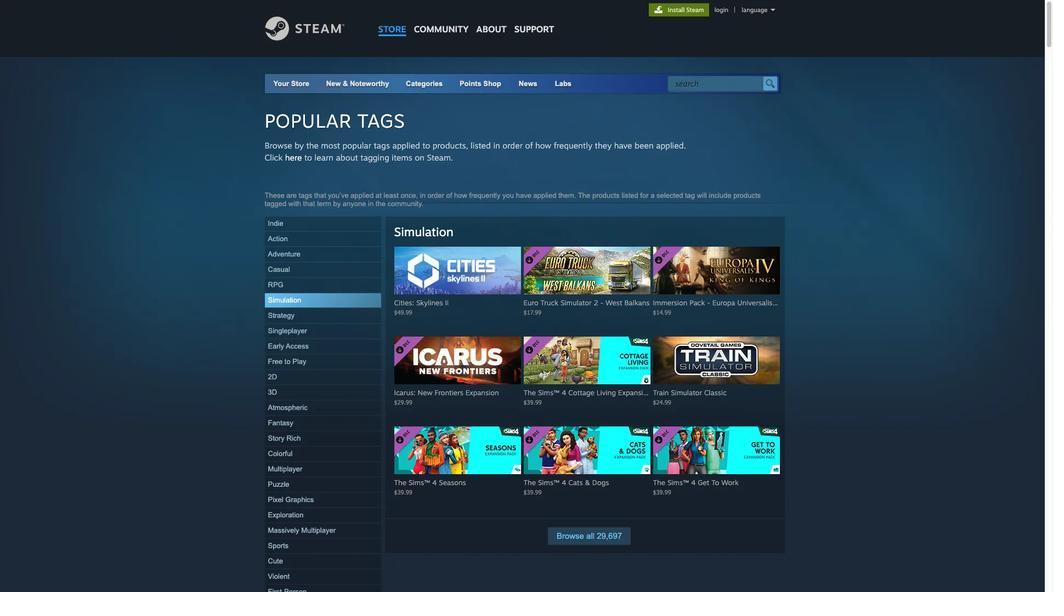 Task type: describe. For each thing, give the bounding box(es) containing it.
tagging
[[361, 153, 390, 163]]

these are tags that you've applied at least once, in order of how frequently you have applied them. the products listed for a selected tag will include products tagged with that term by anyone in the community.
[[265, 192, 761, 208]]

on
[[415, 153, 425, 163]]

frequently inside these are tags that you've applied at least once, in order of how frequently you have applied them. the products listed for a selected tag will include products tagged with that term by anyone in the community.
[[470, 192, 501, 200]]

0 horizontal spatial to
[[285, 358, 291, 366]]

rpg
[[268, 281, 284, 289]]

2 horizontal spatial applied
[[534, 192, 557, 200]]

support link
[[511, 0, 559, 37]]

the for the sims™ 4 get to work
[[653, 479, 666, 487]]

they
[[595, 141, 612, 151]]

all
[[587, 532, 595, 541]]

icarus:
[[394, 389, 416, 397]]

them.
[[559, 192, 577, 200]]

pack inside immersion pack - europa universalis iv: king of kings $14.99
[[690, 299, 706, 307]]

truck
[[541, 299, 559, 307]]

iv:
[[775, 299, 784, 307]]

2d
[[268, 373, 277, 382]]

- inside euro truck simulator 2 - west balkans $17.99
[[601, 299, 604, 307]]

shop
[[484, 80, 502, 88]]

cottage
[[569, 389, 595, 397]]

0 horizontal spatial applied
[[351, 192, 374, 200]]

language
[[742, 6, 768, 14]]

new & noteworthy
[[326, 80, 389, 88]]

expansion inside icarus: new frontiers expansion $29.99
[[466, 389, 499, 397]]

strategy
[[268, 312, 295, 320]]

once,
[[401, 192, 418, 200]]

icarus: new frontiers expansion $29.99
[[394, 389, 499, 406]]

fantasy
[[268, 419, 294, 428]]

browse all 29,697
[[557, 532, 623, 541]]

massively
[[268, 527, 299, 535]]

puzzle
[[268, 481, 290, 489]]

store
[[378, 24, 407, 35]]

sims™ for cats
[[538, 479, 560, 487]]

at
[[376, 192, 382, 200]]

include
[[709, 192, 732, 200]]

items
[[392, 153, 413, 163]]

labs link
[[547, 74, 581, 93]]

colorful
[[268, 450, 293, 458]]

been
[[635, 141, 654, 151]]

early access
[[268, 343, 309, 351]]

the inside these are tags that you've applied at least once, in order of how frequently you have applied them. the products listed for a selected tag will include products tagged with that term by anyone in the community.
[[579, 192, 591, 200]]

$39.99 inside the sims™ 4 cottage living expansion pack $39.99
[[524, 399, 542, 406]]

work
[[722, 479, 739, 487]]

you
[[503, 192, 514, 200]]

search text field
[[676, 77, 761, 91]]

universalis
[[738, 299, 773, 307]]

browse by the most popular tags applied to products, listed in order of how frequently they have been applied. click here to learn about tagging items on steam.
[[265, 141, 687, 163]]

0 vertical spatial to
[[423, 141, 431, 151]]

casual
[[268, 266, 290, 274]]

in inside browse by the most popular tags applied to products, listed in order of how frequently they have been applied. click here to learn about tagging items on steam.
[[494, 141, 501, 151]]

immersion
[[653, 299, 688, 307]]

login | language
[[715, 6, 768, 14]]

by inside these are tags that you've applied at least once, in order of how frequently you have applied them. the products listed for a selected tag will include products tagged with that term by anyone in the community.
[[333, 200, 341, 208]]

play
[[293, 358, 307, 366]]

popular tags
[[265, 109, 405, 132]]

singleplayer
[[268, 327, 307, 335]]

a
[[651, 192, 655, 200]]

install
[[668, 6, 685, 14]]

1 vertical spatial multiplayer
[[301, 527, 336, 535]]

new inside icarus: new frontiers expansion $29.99
[[418, 389, 433, 397]]

browse for browse by the most popular tags applied to products, listed in order of how frequently they have been applied. click here to learn about tagging items on steam.
[[265, 141, 292, 151]]

tag
[[686, 192, 696, 200]]

news
[[519, 80, 538, 88]]

free to play
[[268, 358, 307, 366]]

1 vertical spatial to
[[305, 153, 312, 163]]

indie
[[268, 220, 284, 228]]

graphics
[[286, 496, 314, 504]]

skylines
[[417, 299, 443, 307]]

simulator inside euro truck simulator 2 - west balkans $17.99
[[561, 299, 592, 307]]

support
[[515, 24, 555, 35]]

least
[[384, 192, 399, 200]]

install steam link
[[649, 3, 710, 16]]

that right with on the left top of the page
[[303, 200, 315, 208]]

2 products from the left
[[734, 192, 761, 200]]

of inside these are tags that you've applied at least once, in order of how frequently you have applied them. the products listed for a selected tag will include products tagged with that term by anyone in the community.
[[447, 192, 452, 200]]

- inside immersion pack - europa universalis iv: king of kings $14.99
[[708, 299, 711, 307]]

sims™ for cottage
[[538, 389, 560, 397]]

west
[[606, 299, 623, 307]]

ii
[[445, 299, 449, 307]]

your store
[[274, 80, 310, 88]]

are
[[287, 192, 297, 200]]

tags inside these are tags that you've applied at least once, in order of how frequently you have applied them. the products listed for a selected tag will include products tagged with that term by anyone in the community.
[[299, 192, 312, 200]]

$39.99 inside the sims™ 4 cats & dogs $39.99
[[524, 489, 542, 496]]

login
[[715, 6, 729, 14]]

sims™ for seasons
[[409, 479, 430, 487]]

atmospheric
[[268, 404, 308, 412]]

0 vertical spatial simulation
[[394, 225, 454, 239]]

|
[[735, 6, 736, 14]]

$39.99 inside the sims™ 4 seasons $39.99
[[394, 489, 413, 496]]

term
[[317, 200, 331, 208]]

order inside browse by the most popular tags applied to products, listed in order of how frequently they have been applied. click here to learn about tagging items on steam.
[[503, 141, 523, 151]]

3d
[[268, 389, 277, 397]]

how inside browse by the most popular tags applied to products, listed in order of how frequently they have been applied. click here to learn about tagging items on steam.
[[536, 141, 552, 151]]

community.
[[388, 200, 424, 208]]

these
[[265, 192, 285, 200]]

with
[[289, 200, 301, 208]]

products,
[[433, 141, 469, 151]]

browse for browse all 29,697
[[557, 532, 585, 541]]

violent
[[268, 573, 290, 581]]

learn
[[315, 153, 334, 163]]

points shop link
[[451, 74, 510, 93]]

$14.99
[[653, 309, 672, 316]]



Task type: vqa. For each thing, say whether or not it's contained in the screenshot.
the rightmost &
yes



Task type: locate. For each thing, give the bounding box(es) containing it.
2 - from the left
[[708, 299, 711, 307]]

1 horizontal spatial browse
[[557, 532, 585, 541]]

most
[[321, 141, 340, 151]]

multiplayer right massively
[[301, 527, 336, 535]]

sims™ left get
[[668, 479, 690, 487]]

4 inside the sims™ 4 cottage living expansion pack $39.99
[[562, 389, 567, 397]]

1 horizontal spatial applied
[[393, 141, 420, 151]]

have right "you"
[[516, 192, 532, 200]]

sims™ left cottage
[[538, 389, 560, 397]]

frequently inside browse by the most popular tags applied to products, listed in order of how frequently they have been applied. click here to learn about tagging items on steam.
[[554, 141, 593, 151]]

early
[[268, 343, 284, 351]]

to left play
[[285, 358, 291, 366]]

cute
[[268, 558, 283, 566]]

pack inside the sims™ 4 cottage living expansion pack $39.99
[[654, 389, 670, 397]]

1 horizontal spatial new
[[418, 389, 433, 397]]

0 vertical spatial listed
[[471, 141, 491, 151]]

simulation up strategy
[[268, 296, 301, 305]]

4 inside the sims™ 4 get to work $39.99
[[692, 479, 696, 487]]

0 vertical spatial of
[[526, 141, 533, 151]]

4 left 'cats'
[[562, 479, 567, 487]]

1 expansion from the left
[[466, 389, 499, 397]]

euro
[[524, 299, 539, 307]]

pixel
[[268, 496, 284, 504]]

0 horizontal spatial new
[[326, 80, 341, 88]]

1 vertical spatial how
[[454, 192, 468, 200]]

$39.99 inside the sims™ 4 get to work $39.99
[[653, 489, 672, 496]]

how inside these are tags that you've applied at least once, in order of how frequently you have applied them. the products listed for a selected tag will include products tagged with that term by anyone in the community.
[[454, 192, 468, 200]]

1 vertical spatial frequently
[[470, 192, 501, 200]]

0 vertical spatial by
[[295, 141, 304, 151]]

1 horizontal spatial how
[[536, 141, 552, 151]]

0 horizontal spatial listed
[[471, 141, 491, 151]]

euro truck simulator 2 - west balkans $17.99
[[524, 299, 650, 316]]

by up here "link"
[[295, 141, 304, 151]]

1 horizontal spatial in
[[420, 192, 426, 200]]

the left 'cats'
[[524, 479, 536, 487]]

applied left them.
[[534, 192, 557, 200]]

0 vertical spatial order
[[503, 141, 523, 151]]

the for the sims™ 4 cats & dogs
[[524, 479, 536, 487]]

action
[[268, 235, 288, 243]]

0 horizontal spatial simulation
[[268, 296, 301, 305]]

$24.99
[[653, 399, 672, 406]]

dogs
[[593, 479, 610, 487]]

sims™ inside the sims™ 4 cottage living expansion pack $39.99
[[538, 389, 560, 397]]

order
[[503, 141, 523, 151], [428, 192, 445, 200]]

1 horizontal spatial order
[[503, 141, 523, 151]]

here
[[285, 153, 302, 163]]

listed inside these are tags that you've applied at least once, in order of how frequently you have applied them. the products listed for a selected tag will include products tagged with that term by anyone in the community.
[[622, 192, 639, 200]]

expansion inside the sims™ 4 cottage living expansion pack $39.99
[[619, 389, 652, 397]]

have
[[615, 141, 633, 151], [516, 192, 532, 200]]

1 vertical spatial tags
[[299, 192, 312, 200]]

2 expansion from the left
[[619, 389, 652, 397]]

the for the sims™ 4 seasons
[[394, 479, 407, 487]]

0 vertical spatial multiplayer
[[268, 465, 303, 474]]

$29.99
[[394, 399, 413, 406]]

points
[[460, 80, 482, 88]]

1 - from the left
[[601, 299, 604, 307]]

by right term
[[333, 200, 341, 208]]

sims™ left 'seasons'
[[409, 479, 430, 487]]

1 vertical spatial order
[[428, 192, 445, 200]]

free
[[268, 358, 283, 366]]

1 vertical spatial new
[[418, 389, 433, 397]]

2 vertical spatial of
[[803, 299, 809, 307]]

the left community.
[[376, 200, 386, 208]]

order up "you"
[[503, 141, 523, 151]]

anyone
[[343, 200, 366, 208]]

0 vertical spatial how
[[536, 141, 552, 151]]

the right them.
[[579, 192, 591, 200]]

you've
[[328, 192, 349, 200]]

the left 'seasons'
[[394, 479, 407, 487]]

1 products from the left
[[593, 192, 620, 200]]

sims™ inside the sims™ 4 seasons $39.99
[[409, 479, 430, 487]]

1 horizontal spatial of
[[526, 141, 533, 151]]

2 vertical spatial to
[[285, 358, 291, 366]]

1 horizontal spatial have
[[615, 141, 633, 151]]

2 horizontal spatial of
[[803, 299, 809, 307]]

1 vertical spatial pack
[[654, 389, 670, 397]]

0 vertical spatial new
[[326, 80, 341, 88]]

4 for get
[[692, 479, 696, 487]]

browse left all
[[557, 532, 585, 541]]

0 horizontal spatial simulator
[[561, 299, 592, 307]]

listed right the products,
[[471, 141, 491, 151]]

have inside browse by the most popular tags applied to products, listed in order of how frequently they have been applied. click here to learn about tagging items on steam.
[[615, 141, 633, 151]]

1 vertical spatial simulation
[[268, 296, 301, 305]]

2 horizontal spatial to
[[423, 141, 431, 151]]

& inside the sims™ 4 cats & dogs $39.99
[[585, 479, 591, 487]]

0 vertical spatial the
[[307, 141, 319, 151]]

sims™ for get
[[668, 479, 690, 487]]

1 horizontal spatial tags
[[374, 141, 390, 151]]

simulator right train
[[671, 389, 703, 397]]

4 left cottage
[[562, 389, 567, 397]]

the left get
[[653, 479, 666, 487]]

0 horizontal spatial of
[[447, 192, 452, 200]]

expansion left train
[[619, 389, 652, 397]]

order right once,
[[428, 192, 445, 200]]

1 horizontal spatial -
[[708, 299, 711, 307]]

pixel graphics
[[268, 496, 314, 504]]

0 horizontal spatial expansion
[[466, 389, 499, 397]]

1 horizontal spatial expansion
[[619, 389, 652, 397]]

will
[[698, 192, 707, 200]]

europa
[[713, 299, 736, 307]]

0 horizontal spatial pack
[[654, 389, 670, 397]]

massively multiplayer
[[268, 527, 336, 535]]

seasons
[[439, 479, 466, 487]]

the for the sims™ 4 cottage living expansion pack
[[524, 389, 536, 397]]

the sims™ 4 cottage living expansion pack $39.99
[[524, 389, 670, 406]]

story
[[268, 435, 285, 443]]

the inside the sims™ 4 get to work $39.99
[[653, 479, 666, 487]]

0 horizontal spatial how
[[454, 192, 468, 200]]

new right icarus:
[[418, 389, 433, 397]]

1 horizontal spatial simulator
[[671, 389, 703, 397]]

4 for seasons
[[433, 479, 437, 487]]

of inside immersion pack - europa universalis iv: king of kings $14.99
[[803, 299, 809, 307]]

0 horizontal spatial order
[[428, 192, 445, 200]]

0 horizontal spatial &
[[343, 80, 348, 88]]

to
[[423, 141, 431, 151], [305, 153, 312, 163], [285, 358, 291, 366]]

order inside these are tags that you've applied at least once, in order of how frequently you have applied them. the products listed for a selected tag will include products tagged with that term by anyone in the community.
[[428, 192, 445, 200]]

simulation
[[394, 225, 454, 239], [268, 296, 301, 305]]

0 horizontal spatial by
[[295, 141, 304, 151]]

1 horizontal spatial listed
[[622, 192, 639, 200]]

steam
[[687, 6, 705, 14]]

1 vertical spatial have
[[516, 192, 532, 200]]

& left noteworthy
[[343, 80, 348, 88]]

1 vertical spatial simulator
[[671, 389, 703, 397]]

the sims™ 4 cats & dogs $39.99
[[524, 479, 610, 496]]

0 horizontal spatial frequently
[[470, 192, 501, 200]]

here link
[[285, 153, 302, 163]]

applied up the items
[[393, 141, 420, 151]]

pack
[[690, 299, 706, 307], [654, 389, 670, 397]]

tags
[[358, 109, 405, 132]]

2 horizontal spatial in
[[494, 141, 501, 151]]

exploration
[[268, 512, 304, 520]]

king
[[786, 299, 801, 307]]

have right they
[[615, 141, 633, 151]]

1 horizontal spatial simulation
[[394, 225, 454, 239]]

0 horizontal spatial the
[[307, 141, 319, 151]]

in right once,
[[420, 192, 426, 200]]

4 for cottage
[[562, 389, 567, 397]]

story rich
[[268, 435, 301, 443]]

2
[[594, 299, 599, 307]]

simulator inside "train simulator classic $24.99"
[[671, 389, 703, 397]]

in left at
[[368, 200, 374, 208]]

have inside these are tags that you've applied at least once, in order of how frequently you have applied them. the products listed for a selected tag will include products tagged with that term by anyone in the community.
[[516, 192, 532, 200]]

sims™ inside the sims™ 4 cats & dogs $39.99
[[538, 479, 560, 487]]

sims™ inside the sims™ 4 get to work $39.99
[[668, 479, 690, 487]]

products left for
[[593, 192, 620, 200]]

expansion right frontiers
[[466, 389, 499, 397]]

kings
[[811, 299, 829, 307]]

0 vertical spatial have
[[615, 141, 633, 151]]

1 horizontal spatial &
[[585, 479, 591, 487]]

0 vertical spatial &
[[343, 80, 348, 88]]

1 vertical spatial of
[[447, 192, 452, 200]]

popular
[[343, 141, 372, 151]]

applied left at
[[351, 192, 374, 200]]

to right here in the left top of the page
[[305, 153, 312, 163]]

frequently left "you"
[[470, 192, 501, 200]]

the inside the sims™ 4 cottage living expansion pack $39.99
[[524, 389, 536, 397]]

listed left for
[[622, 192, 639, 200]]

1 vertical spatial by
[[333, 200, 341, 208]]

1 horizontal spatial pack
[[690, 299, 706, 307]]

for
[[641, 192, 649, 200]]

login link
[[713, 6, 731, 14]]

simulation down community.
[[394, 225, 454, 239]]

sims™ left 'cats'
[[538, 479, 560, 487]]

new right store
[[326, 80, 341, 88]]

your store link
[[274, 80, 310, 88]]

the inside the sims™ 4 seasons $39.99
[[394, 479, 407, 487]]

tags
[[374, 141, 390, 151], [299, 192, 312, 200]]

cities: skylines ii $49.99
[[394, 299, 449, 316]]

the inside these are tags that you've applied at least once, in order of how frequently you have applied them. the products listed for a selected tag will include products tagged with that term by anyone in the community.
[[376, 200, 386, 208]]

0 vertical spatial tags
[[374, 141, 390, 151]]

4 for cats
[[562, 479, 567, 487]]

0 horizontal spatial in
[[368, 200, 374, 208]]

browse up "click"
[[265, 141, 292, 151]]

multiplayer down the colorful
[[268, 465, 303, 474]]

frequently left they
[[554, 141, 593, 151]]

cats
[[569, 479, 583, 487]]

new
[[326, 80, 341, 88], [418, 389, 433, 397]]

4 inside the sims™ 4 cats & dogs $39.99
[[562, 479, 567, 487]]

the up learn
[[307, 141, 319, 151]]

0 horizontal spatial tags
[[299, 192, 312, 200]]

tags up 'tagging'
[[374, 141, 390, 151]]

0 vertical spatial simulator
[[561, 299, 592, 307]]

4 inside the sims™ 4 seasons $39.99
[[433, 479, 437, 487]]

store
[[291, 80, 310, 88]]

$49.99
[[394, 309, 413, 316]]

1 horizontal spatial the
[[376, 200, 386, 208]]

of
[[526, 141, 533, 151], [447, 192, 452, 200], [803, 299, 809, 307]]

1 vertical spatial the
[[376, 200, 386, 208]]

immersion pack - europa universalis iv: king of kings $14.99
[[653, 299, 829, 316]]

tags inside browse by the most popular tags applied to products, listed in order of how frequently they have been applied. click here to learn about tagging items on steam.
[[374, 141, 390, 151]]

pack left europa
[[690, 299, 706, 307]]

categories
[[406, 80, 443, 88]]

& right 'cats'
[[585, 479, 591, 487]]

listed
[[471, 141, 491, 151], [622, 192, 639, 200]]

0 horizontal spatial products
[[593, 192, 620, 200]]

1 vertical spatial browse
[[557, 532, 585, 541]]

news link
[[510, 74, 547, 93]]

4 left 'seasons'
[[433, 479, 437, 487]]

listed inside browse by the most popular tags applied to products, listed in order of how frequently they have been applied. click here to learn about tagging items on steam.
[[471, 141, 491, 151]]

the sims™ 4 seasons $39.99
[[394, 479, 466, 496]]

by inside browse by the most popular tags applied to products, listed in order of how frequently they have been applied. click here to learn about tagging items on steam.
[[295, 141, 304, 151]]

install steam
[[668, 6, 705, 14]]

- left europa
[[708, 299, 711, 307]]

1 vertical spatial listed
[[622, 192, 639, 200]]

classic
[[705, 389, 727, 397]]

applied.
[[657, 141, 687, 151]]

4 left get
[[692, 479, 696, 487]]

0 horizontal spatial have
[[516, 192, 532, 200]]

click
[[265, 153, 283, 163]]

the inside browse by the most popular tags applied to products, listed in order of how frequently they have been applied. click here to learn about tagging items on steam.
[[307, 141, 319, 151]]

the left cottage
[[524, 389, 536, 397]]

1 horizontal spatial products
[[734, 192, 761, 200]]

pack up $24.99
[[654, 389, 670, 397]]

tags right are
[[299, 192, 312, 200]]

29,697
[[597, 532, 623, 541]]

0 vertical spatial browse
[[265, 141, 292, 151]]

in
[[494, 141, 501, 151], [420, 192, 426, 200], [368, 200, 374, 208]]

- right 2
[[601, 299, 604, 307]]

1 horizontal spatial to
[[305, 153, 312, 163]]

points shop
[[460, 80, 502, 88]]

that left 'you've'
[[314, 192, 326, 200]]

labs
[[555, 80, 572, 88]]

multiplayer
[[268, 465, 303, 474], [301, 527, 336, 535]]

1 vertical spatial &
[[585, 479, 591, 487]]

selected
[[657, 192, 684, 200]]

expansion
[[466, 389, 499, 397], [619, 389, 652, 397]]

simulator left 2
[[561, 299, 592, 307]]

about
[[336, 153, 358, 163]]

4
[[562, 389, 567, 397], [433, 479, 437, 487], [562, 479, 567, 487], [692, 479, 696, 487]]

in right the products,
[[494, 141, 501, 151]]

0 horizontal spatial browse
[[265, 141, 292, 151]]

cities:
[[394, 299, 414, 307]]

sports
[[268, 542, 289, 551]]

about link
[[473, 0, 511, 37]]

applied inside browse by the most popular tags applied to products, listed in order of how frequently they have been applied. click here to learn about tagging items on steam.
[[393, 141, 420, 151]]

0 horizontal spatial -
[[601, 299, 604, 307]]

1 horizontal spatial by
[[333, 200, 341, 208]]

noteworthy
[[350, 80, 389, 88]]

1 horizontal spatial frequently
[[554, 141, 593, 151]]

store link
[[375, 0, 410, 40]]

living
[[597, 389, 616, 397]]

sims™
[[538, 389, 560, 397], [409, 479, 430, 487], [538, 479, 560, 487], [668, 479, 690, 487]]

browse inside browse by the most popular tags applied to products, listed in order of how frequently they have been applied. click here to learn about tagging items on steam.
[[265, 141, 292, 151]]

the inside the sims™ 4 cats & dogs $39.99
[[524, 479, 536, 487]]

steam.
[[427, 153, 453, 163]]

browse all 29,697 link
[[548, 528, 631, 546]]

popular
[[265, 109, 352, 132]]

browse
[[265, 141, 292, 151], [557, 532, 585, 541]]

to up on
[[423, 141, 431, 151]]

0 vertical spatial frequently
[[554, 141, 593, 151]]

get
[[698, 479, 710, 487]]

about
[[477, 24, 507, 35]]

of inside browse by the most popular tags applied to products, listed in order of how frequently they have been applied. click here to learn about tagging items on steam.
[[526, 141, 533, 151]]

0 vertical spatial pack
[[690, 299, 706, 307]]

products right include
[[734, 192, 761, 200]]



